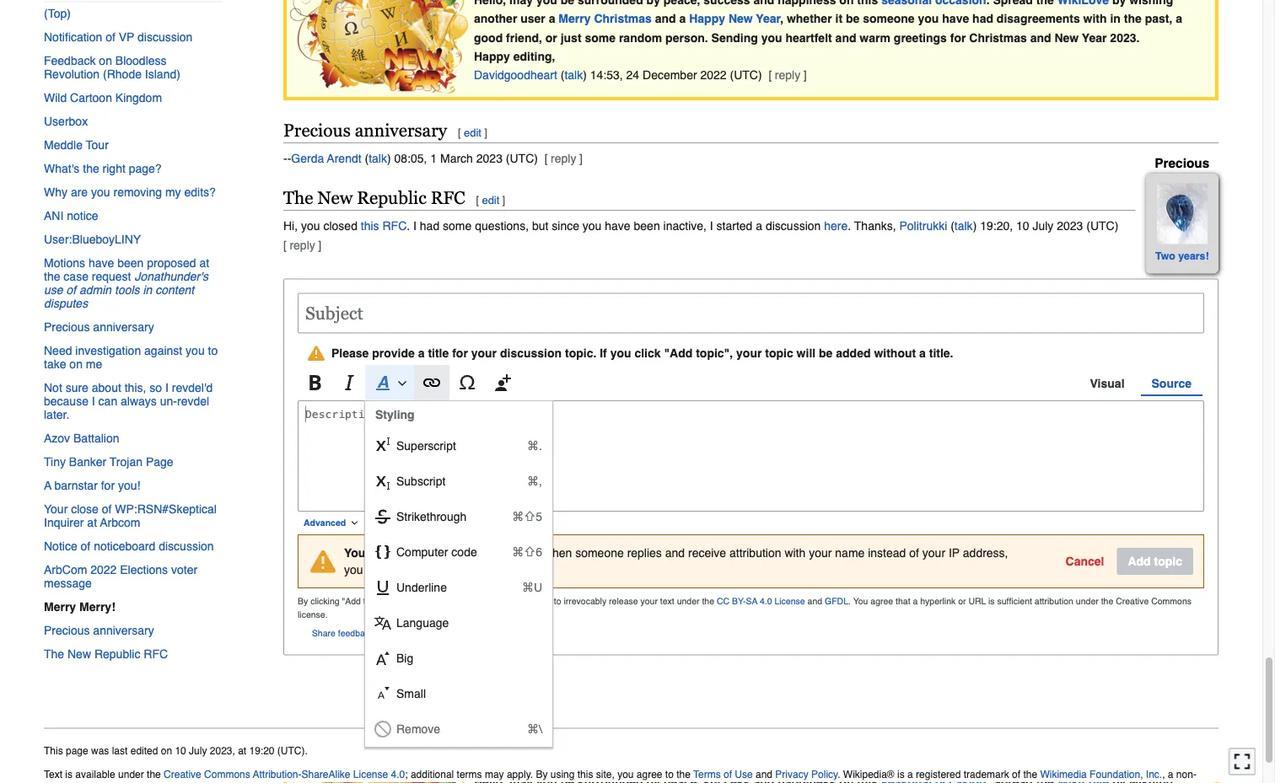 Task type: locate. For each thing, give the bounding box(es) containing it.
thanks,
[[854, 219, 896, 233]]

1 horizontal spatial be
[[819, 346, 833, 360]]

2022 inside "arbcom 2022 elections voter message"
[[90, 563, 117, 576]]

1 horizontal spatial 10
[[1016, 219, 1029, 233]]

commons down 2023,
[[204, 769, 250, 781]]

0 vertical spatial july
[[1033, 219, 1054, 233]]

tiny banker trojan page link
[[44, 450, 223, 473]]

0 vertical spatial the
[[283, 188, 313, 208]]

non-
[[1176, 769, 1197, 781]]

1 horizontal spatial about
[[376, 629, 399, 639]]

0 horizontal spatial attribution
[[730, 546, 781, 560]]

at left the 19:20
[[238, 745, 246, 757]]

are right "why"
[[71, 185, 88, 199]]

use
[[735, 769, 753, 781]]

0 horizontal spatial under
[[118, 769, 144, 781]]

merry
[[559, 12, 591, 25], [44, 600, 76, 614]]

1 horizontal spatial july
[[1033, 219, 1054, 233]]

0 vertical spatial rfc
[[431, 188, 465, 208]]

have right since
[[605, 219, 631, 233]]

this inside the hi, you closed this rfc . i had some questions, but since you have been inactive, i started a discussion here . thanks, politrukki ( talk ) 19:20, 10 july 2023 (utc) [ reply ]
[[361, 219, 379, 233]]

1 vertical spatial license
[[353, 769, 388, 781]]

to
[[208, 344, 218, 357], [432, 596, 439, 606], [554, 596, 561, 606], [665, 769, 674, 781]]

1 vertical spatial in
[[143, 283, 152, 296]]

by up license.
[[298, 596, 308, 606]]

license.
[[298, 610, 328, 620]]

1 - from the left
[[283, 152, 287, 165]]

1 vertical spatial 4.0
[[391, 769, 405, 781]]

notice
[[67, 209, 98, 222]]

you up by clicking "add topic", you agree to our
[[344, 563, 363, 577]]

1 vertical spatial edit link
[[482, 194, 500, 206]]

0 horizontal spatial some
[[443, 219, 472, 233]]

share feedback about this feature link
[[312, 629, 445, 639]]

republic down the merry!
[[94, 647, 140, 661]]

0 vertical spatial the new republic rfc
[[283, 188, 465, 208]]

0 horizontal spatial at
[[87, 516, 97, 529]]

someone inside , whether it be someone you have had disagreements with in the past, a good friend, or just some random person. sending you heartfelt and warm greetings for christmas and new year 2023. happy editing,
[[863, 12, 915, 25]]

0 vertical spatial happy
[[689, 12, 725, 25]]

4.0 right sa
[[760, 596, 772, 606]]

0 vertical spatial you
[[344, 546, 366, 560]]

july left 2023,
[[189, 745, 207, 757]]

with inside , whether it be someone you have had disagreements with in the past, a good friend, or just some random person. sending you heartfelt and warm greetings for christmas and new year 2023. happy editing,
[[1083, 12, 1107, 25]]

1 vertical spatial rfc
[[382, 219, 407, 233]]

⌘⇧6
[[512, 545, 542, 559]]

[ edit ] up march
[[458, 126, 487, 139]]

attribution up sa
[[730, 546, 781, 560]]

1 horizontal spatial 4.0
[[760, 596, 772, 606]]

, left non-
[[1162, 769, 1165, 781]]

. left wikipedia®
[[838, 769, 840, 781]]

or left url
[[958, 596, 966, 606]]

my
[[165, 185, 181, 199]]

0 vertical spatial merry
[[559, 12, 591, 25]]

have down user:blueboyliny
[[88, 256, 114, 269]]

december
[[643, 69, 697, 82]]

1 vertical spatial about
[[376, 629, 399, 639]]

about up big
[[376, 629, 399, 639]]

1 vertical spatial christmas
[[969, 31, 1027, 44]]

happy up person.
[[689, 12, 725, 25]]

this left feature
[[401, 629, 415, 639]]

reply button up since
[[551, 152, 576, 165]]

0 vertical spatial commons
[[1151, 596, 1192, 606]]

2 horizontal spatial for
[[950, 31, 966, 44]]

precious anniversary link up need investigation against you to take on me
[[44, 315, 223, 339]]

0 horizontal spatial (
[[365, 152, 369, 165]]

1 vertical spatial talk link
[[369, 152, 387, 165]]

new inside , whether it be someone you have had disagreements with in the past, a good friend, or just some random person. sending you heartfelt and warm greetings for christmas and new year 2023. happy editing,
[[1055, 31, 1079, 44]]

1 vertical spatial edit
[[482, 194, 500, 206]]

, inside , a non- profit organization.
[[1162, 769, 1165, 781]]

agree
[[407, 596, 430, 606], [529, 596, 551, 606], [871, 596, 893, 606], [637, 769, 663, 781]]

1 horizontal spatial have
[[605, 219, 631, 233]]

not sure about this, so i revdel'd because i can always un-revdel later. link
[[44, 376, 223, 426]]

about for this,
[[92, 381, 121, 394]]

rfc down 'merry merry!' link
[[144, 647, 168, 661]]

merry!
[[79, 600, 115, 614]]

your down subject text field
[[736, 346, 762, 360]]

"add
[[664, 346, 693, 360], [342, 596, 361, 606]]

2 vertical spatial talk
[[955, 219, 973, 233]]

wild cartoon kingdom link
[[44, 86, 223, 109]]

2022 down noticeboard
[[90, 563, 117, 576]]

0 vertical spatial 4.0
[[760, 596, 772, 606]]

someone right when
[[575, 546, 624, 560]]

0 horizontal spatial the
[[44, 647, 64, 661]]

1 vertical spatial happy
[[474, 50, 510, 63]]

topic.
[[565, 346, 597, 360]]

1 horizontal spatial christmas
[[969, 31, 1027, 44]]

a left non-
[[1168, 769, 1174, 781]]

to inside need investigation against you to take on me
[[208, 344, 218, 357]]

[
[[769, 69, 772, 82], [458, 126, 461, 139], [545, 152, 548, 165], [476, 194, 479, 206], [283, 238, 287, 252]]

agree inside . you agree that a hyperlink or url is sufficient attribution under the creative commons license.
[[871, 596, 893, 606]]

0 horizontal spatial the new republic rfc
[[44, 647, 168, 661]]

edited
[[130, 745, 158, 757]]

a right that at right
[[913, 596, 918, 606]]

azov battalion
[[44, 431, 119, 445]]

arbcom
[[44, 563, 87, 576]]

1 horizontal spatial ,
[[1162, 769, 1165, 781]]

a left title at top left
[[418, 346, 425, 360]]

topic inside button
[[1154, 555, 1182, 568]]

and inside to be notified when someone replies and receive attribution with your name instead of your ip address, you can
[[665, 546, 685, 560]]

source tab
[[1148, 371, 1196, 396]]

[ edit ] for the new republic rfc
[[476, 194, 505, 206]]

your left text
[[641, 596, 658, 606]]

2 vertical spatial this
[[578, 769, 593, 781]]

0 horizontal spatial july
[[189, 745, 207, 757]]

are inside 'link'
[[71, 185, 88, 199]]

a inside the hi, you closed this rfc . i had some questions, but since you have been inactive, i started a discussion here . thanks, politrukki ( talk ) 19:20, 10 july 2023 (utc) [ reply ]
[[756, 219, 763, 233]]

revdel
[[177, 394, 209, 408]]

) left the 14:53,
[[583, 69, 587, 82]]

can left this,
[[98, 394, 117, 408]]

0 horizontal spatial this
[[361, 219, 379, 233]]

0 horizontal spatial 10
[[175, 745, 186, 757]]

2 horizontal spatial in
[[1110, 12, 1121, 25]]

feedback
[[44, 53, 96, 67]]

what's the right page?
[[44, 161, 162, 175]]

had inside the hi, you closed this rfc . i had some questions, but since you have been inactive, i started a discussion here . thanks, politrukki ( talk ) 19:20, 10 july 2023 (utc) [ reply ]
[[420, 219, 440, 233]]

1 horizontal spatial or
[[546, 31, 557, 44]]

good
[[474, 31, 503, 44]]

10 right 19:20,
[[1016, 219, 1029, 233]]

someone for you
[[863, 12, 915, 25]]

0 vertical spatial edit link
[[464, 126, 482, 139]]

2 horizontal spatial talk link
[[955, 219, 973, 233]]

2023 inside the hi, you closed this rfc . i had some questions, but since you have been inactive, i started a discussion here . thanks, politrukki ( talk ) 19:20, 10 july 2023 (utc) [ reply ]
[[1057, 219, 1083, 233]]

precious anniversary up the arendt
[[283, 120, 447, 140]]

0 horizontal spatial talk link
[[369, 152, 387, 165]]

, left whether
[[781, 12, 784, 25]]

at left arbcom
[[87, 516, 97, 529]]

talk link for ) 14:53, 24 december 2022 (utc)
[[565, 69, 583, 82]]

1 horizontal spatial reply button
[[551, 152, 576, 165]]

0 horizontal spatial be
[[486, 546, 499, 560]]

had inside , whether it be someone you have had disagreements with in the past, a good friend, or just some random person. sending you heartfelt and warm greetings for christmas and new year 2023. happy editing,
[[973, 12, 994, 25]]

(
[[561, 69, 565, 82], [365, 152, 369, 165], [951, 219, 955, 233]]

new down merry merry!
[[67, 647, 91, 661]]

been down the user:blueboyliny link
[[117, 256, 144, 269]]

the down edited
[[147, 769, 161, 781]]

2023
[[476, 152, 503, 165], [1057, 219, 1083, 233]]

some left questions,
[[443, 219, 472, 233]]

a right past,
[[1176, 12, 1183, 25]]

the inside , whether it be someone you have had disagreements with in the past, a good friend, or just some random person. sending you heartfelt and warm greetings for christmas and new year 2023. happy editing,
[[1124, 12, 1142, 25]]

whether
[[787, 12, 832, 25]]

had for disagreements
[[973, 12, 994, 25]]

0 horizontal spatial happy
[[474, 50, 510, 63]]

reply button for -- gerda arendt ( talk ) 08:05, 1 march 2023 (utc) [ reply ]
[[551, 152, 576, 165]]

1 horizontal spatial topic",
[[696, 346, 733, 360]]

) left 08:05,
[[387, 152, 391, 165]]

disagreements
[[997, 12, 1080, 25]]

title.
[[929, 346, 953, 360]]

talk
[[565, 69, 583, 82], [369, 152, 387, 165], [955, 219, 973, 233]]

"add right click
[[664, 346, 693, 360]]

the left right
[[83, 161, 99, 175]]

2 vertical spatial rfc
[[144, 647, 168, 661]]

, for whether
[[781, 12, 784, 25]]

0 horizontal spatial reply button
[[290, 238, 315, 252]]

to left terms
[[665, 769, 674, 781]]

"add right clicking
[[342, 596, 361, 606]]

of right use
[[66, 283, 76, 296]]

the down merry merry!
[[44, 647, 64, 661]]

precious anniversary link
[[44, 315, 223, 339], [44, 619, 223, 642]]

talk left 19:20,
[[955, 219, 973, 233]]

at right proposed
[[199, 256, 209, 269]]

edit link
[[464, 126, 482, 139], [482, 194, 500, 206]]

have inside motions have been proposed at the case request
[[88, 256, 114, 269]]

0 horizontal spatial someone
[[575, 546, 624, 560]]

1 vertical spatial attribution
[[1035, 596, 1074, 606]]

topic right add
[[1154, 555, 1182, 568]]

have
[[942, 12, 969, 25], [605, 219, 631, 233], [88, 256, 114, 269]]

. up the sharealike
[[305, 745, 308, 757]]

1 vertical spatial 2023
[[1057, 219, 1083, 233]]

you are not logged in.
[[344, 546, 467, 560]]

) inside the hi, you closed this rfc . i had some questions, but since you have been inactive, i started a discussion here . thanks, politrukki ( talk ) 19:20, 10 july 2023 (utc) [ reply ]
[[973, 219, 977, 233]]

notice of noticeboard discussion
[[44, 539, 214, 553]]

0 vertical spatial someone
[[863, 12, 915, 25]]

march
[[440, 152, 473, 165]]

investigation
[[75, 344, 141, 357]]

with for disagreements
[[1083, 12, 1107, 25]]

the down "cancel" button
[[1101, 596, 1114, 606]]

big
[[396, 652, 413, 665]]

1 precious anniversary link from the top
[[44, 315, 223, 339]]

1 vertical spatial reply button
[[551, 152, 576, 165]]

1 vertical spatial for
[[452, 346, 468, 360]]

computer code
[[396, 545, 477, 559]]

on right edited
[[161, 745, 172, 757]]

the left case
[[44, 269, 60, 283]]

topic", up share feedback about this feature
[[363, 596, 388, 606]]

1 vertical spatial topic
[[1154, 555, 1182, 568]]

someone inside to be notified when someone replies and receive attribution with your name instead of your ip address, you can
[[575, 546, 624, 560]]

in inside jonathunder's use of admin tools in content disputes
[[143, 283, 152, 296]]

you right since
[[583, 219, 602, 233]]

⌘u
[[522, 581, 542, 594]]

rfc inside the hi, you closed this rfc . i had some questions, but since you have been inactive, i started a discussion here . thanks, politrukki ( talk ) 19:20, 10 july 2023 (utc) [ reply ]
[[382, 219, 407, 233]]

0 horizontal spatial christmas
[[594, 12, 652, 25]]

someone up warm
[[863, 12, 915, 25]]

2 horizontal spatial reply button
[[775, 69, 801, 82]]

bold ⌘b image
[[307, 365, 324, 400]]

1 vertical spatial be
[[819, 346, 833, 360]]

fullscreen image
[[1234, 754, 1251, 770]]

talk link left the 14:53,
[[565, 69, 583, 82]]

instead
[[868, 546, 906, 560]]

0 vertical spatial been
[[634, 219, 660, 233]]

1 horizontal spatial merry
[[559, 12, 591, 25]]

Description text field
[[299, 401, 1204, 511]]

gerda arendt link
[[291, 152, 362, 165]]

inc.
[[1146, 769, 1162, 781]]

under down last
[[118, 769, 144, 781]]

sure
[[66, 381, 88, 394]]

that
[[896, 596, 911, 606]]

you right hi,
[[301, 219, 320, 233]]

the inside . you agree that a hyperlink or url is sufficient attribution under the creative commons license.
[[1101, 596, 1114, 606]]

terms
[[693, 769, 721, 781]]

0 vertical spatial can
[[98, 394, 117, 408]]

of inside notice of noticeboard discussion link
[[81, 539, 90, 553]]

and agree to irrevocably release your text under the cc by-sa 4.0 license and gfdl
[[509, 596, 848, 606]]

i left started
[[710, 219, 713, 233]]

new up closed
[[317, 188, 353, 208]]

cancel button
[[1060, 548, 1110, 575]]

merry up just
[[559, 12, 591, 25]]

- left gerda
[[283, 152, 287, 165]]

year left 2023.
[[1082, 31, 1107, 44]]

1 horizontal spatial the
[[283, 188, 313, 208]]

of inside notification of vp discussion link
[[106, 30, 115, 43]]

sharealike
[[302, 769, 350, 781]]

( down just
[[561, 69, 565, 82]]

⌘⇧5
[[512, 510, 542, 524]]

2 precious anniversary link from the top
[[44, 619, 223, 642]]

can left log
[[366, 563, 385, 577]]

with inside to be notified when someone replies and receive attribution with your name instead of your ip address, you can
[[785, 546, 806, 560]]

license left ;
[[353, 769, 388, 781]]

happy inside , whether it be someone you have had disagreements with in the past, a good friend, or just some random person. sending you heartfelt and warm greetings for christmas and new year 2023. happy editing,
[[474, 50, 510, 63]]

small button
[[365, 676, 552, 712]]

, inside , whether it be someone you have had disagreements with in the past, a good friend, or just some random person. sending you heartfelt and warm greetings for christmas and new year 2023. happy editing,
[[781, 12, 784, 25]]

0 vertical spatial had
[[973, 12, 994, 25]]

anniversary up the new republic rfc link
[[93, 624, 154, 637]]

under down "cancel" button
[[1076, 596, 1099, 606]]

reply up since
[[551, 152, 576, 165]]

someone for replies
[[575, 546, 624, 560]]

commons down add topic button
[[1151, 596, 1192, 606]]

1 horizontal spatial 2022
[[700, 69, 727, 82]]

superscript
[[396, 439, 456, 453]]

a up person.
[[679, 12, 686, 25]]

( right the arendt
[[365, 152, 369, 165]]

in right tools
[[143, 283, 152, 296]]

1 horizontal spatial someone
[[863, 12, 915, 25]]

2022 down sending
[[700, 69, 727, 82]]

and right use
[[756, 769, 773, 781]]

reply down hi,
[[290, 238, 315, 252]]

2 horizontal spatial talk
[[955, 219, 973, 233]]

commons inside . you agree that a hyperlink or url is sufficient attribution under the creative commons license.
[[1151, 596, 1192, 606]]

alert image
[[308, 345, 325, 362]]

0 horizontal spatial with
[[785, 546, 806, 560]]

wp:rsn#skeptical
[[115, 502, 217, 516]]

, for a
[[1162, 769, 1165, 781]]

reply inside the hi, you closed this rfc . i had some questions, but since you have been inactive, i started a discussion here . thanks, politrukki ( talk ) 19:20, 10 july 2023 (utc) [ reply ]
[[290, 238, 315, 252]]

1 horizontal spatial license
[[775, 596, 805, 606]]

random
[[619, 31, 662, 44]]

have inside the hi, you closed this rfc . i had some questions, but since you have been inactive, i started a discussion here . thanks, politrukki ( talk ) 19:20, 10 july 2023 (utc) [ reply ]
[[605, 219, 631, 233]]

1 vertical spatial precious anniversary
[[44, 320, 154, 333]]

been inside the hi, you closed this rfc . i had some questions, but since you have been inactive, i started a discussion here . thanks, politrukki ( talk ) 19:20, 10 july 2023 (utc) [ reply ]
[[634, 219, 660, 233]]

in
[[1110, 12, 1121, 25], [143, 283, 152, 296], [408, 563, 417, 577]]

1 horizontal spatial 2023
[[1057, 219, 1083, 233]]

1 vertical spatial someone
[[575, 546, 624, 560]]

[ inside the hi, you closed this rfc . i had some questions, but since you have been inactive, i started a discussion here . thanks, politrukki ( talk ) 19:20, 10 july 2023 (utc) [ reply ]
[[283, 238, 287, 252]]

years!
[[1178, 250, 1209, 262]]

0 horizontal spatial merry
[[44, 600, 76, 614]]

0 vertical spatial topic",
[[696, 346, 733, 360]]

you inside need investigation against you to take on me
[[186, 344, 205, 357]]

two years! link
[[1156, 250, 1209, 262]]

a inside , a non- profit organization.
[[1168, 769, 1174, 781]]

happy
[[689, 12, 725, 25], [474, 50, 510, 63]]

talk link left 08:05,
[[369, 152, 387, 165]]

talk inside the hi, you closed this rfc . i had some questions, but since you have been inactive, i started a discussion here . thanks, politrukki ( talk ) 19:20, 10 july 2023 (utc) [ reply ]
[[955, 219, 973, 233]]

the inside motions have been proposed at the case request
[[44, 269, 60, 283]]

1 vertical spatial ,
[[1162, 769, 1165, 781]]

1 horizontal spatial edit
[[482, 194, 500, 206]]

later.
[[44, 408, 69, 421]]

feedback on bloodless revolution (rhode island)
[[44, 53, 180, 80]]

please
[[331, 346, 369, 360]]

2 vertical spatial in
[[408, 563, 417, 577]]

1 horizontal spatial creative
[[1116, 596, 1149, 606]]

a inside . you agree that a hyperlink or url is sufficient attribution under the creative commons license.
[[913, 596, 918, 606]]

a inside by wishing another user a
[[549, 12, 555, 25]]

sa
[[746, 596, 758, 606]]

a barnstar for you! link
[[44, 473, 223, 497]]

had for some
[[420, 219, 440, 233]]

been
[[634, 219, 660, 233], [117, 256, 144, 269]]

1 horizontal spatial are
[[369, 546, 387, 560]]

sending
[[711, 31, 758, 44]]

0 vertical spatial with
[[1083, 12, 1107, 25]]

Subject text field
[[298, 293, 1204, 334]]

this left site,
[[578, 769, 593, 781]]

of right trademark
[[1012, 769, 1021, 781]]

wikimedia
[[1040, 769, 1087, 781]]

advanced
[[304, 518, 346, 528]]

0 vertical spatial or
[[546, 31, 557, 44]]

strikethrough
[[396, 510, 467, 524]]

0 vertical spatial on
[[99, 53, 112, 67]]

italic ⌘i image
[[341, 365, 358, 400]]

a
[[549, 12, 555, 25], [679, 12, 686, 25], [1176, 12, 1183, 25], [756, 219, 763, 233], [418, 346, 425, 360], [919, 346, 926, 360], [913, 596, 918, 606], [908, 769, 913, 781], [1168, 769, 1174, 781]]

island)
[[145, 67, 180, 80]]

page?
[[129, 161, 162, 175]]

ani
[[44, 209, 64, 222]]

but
[[532, 219, 549, 233]]

1 vertical spatial been
[[117, 256, 144, 269]]

user
[[521, 12, 546, 25]]

notice
[[44, 539, 77, 553]]

year up sending
[[756, 12, 781, 25]]

under inside . you agree that a hyperlink or url is sufficient attribution under the creative commons license.
[[1076, 596, 1099, 606]]

someone
[[863, 12, 915, 25], [575, 546, 624, 560]]

be inside , whether it be someone you have had disagreements with in the past, a good friend, or just some random person. sending you heartfelt and warm greetings for christmas and new year 2023. happy editing,
[[846, 12, 860, 25]]

jonathunder's use of admin tools in content disputes
[[44, 269, 208, 310]]

christmas inside , whether it be someone you have had disagreements with in the past, a good friend, or just some random person. sending you heartfelt and warm greetings for christmas and new year 2023. happy editing,
[[969, 31, 1027, 44]]

1 vertical spatial topic",
[[363, 596, 388, 606]]

this for rfc
[[361, 219, 379, 233]]

meddle tour link
[[44, 133, 223, 156]]

share feedback about this feature
[[312, 629, 445, 639]]

about inside the not sure about this, so i revdel'd because i can always un-revdel later.
[[92, 381, 121, 394]]

1 vertical spatial republic
[[94, 647, 140, 661]]

new down disagreements
[[1055, 31, 1079, 44]]

at inside your close of wp:rsn#skeptical inquirer at arbcom
[[87, 516, 97, 529]]

] inside the hi, you closed this rfc . i had some questions, but since you have been inactive, i started a discussion here . thanks, politrukki ( talk ) 19:20, 10 july 2023 (utc) [ reply ]
[[318, 238, 321, 252]]

2 horizontal spatial on
[[161, 745, 172, 757]]

merry down message
[[44, 600, 76, 614]]

a right started
[[756, 219, 763, 233]]

10
[[1016, 219, 1029, 233], [175, 745, 186, 757]]

rfc
[[431, 188, 465, 208], [382, 219, 407, 233], [144, 647, 168, 661]]

0 vertical spatial (
[[561, 69, 565, 82]]

0 horizontal spatial is
[[65, 769, 73, 781]]

reply button
[[775, 69, 801, 82], [551, 152, 576, 165], [290, 238, 315, 252]]

topic left will
[[765, 346, 793, 360]]



Task type: vqa. For each thing, say whether or not it's contained in the screenshot.
the right the (
yes



Task type: describe. For each thing, give the bounding box(es) containing it.
and down disagreements
[[1030, 31, 1051, 44]]

foundation,
[[1090, 769, 1143, 781]]

be inside to be notified when someone replies and receive attribution with your name instead of your ip address, you can
[[486, 546, 499, 560]]

0 horizontal spatial republic
[[94, 647, 140, 661]]

0 horizontal spatial 4.0
[[391, 769, 405, 781]]

agree right site,
[[637, 769, 663, 781]]

a left the registered
[[908, 769, 913, 781]]

been inside motions have been proposed at the case request
[[117, 256, 144, 269]]

discussion up bloodless at the top of the page
[[137, 30, 193, 43]]

you inside . you agree that a hyperlink or url is sufficient attribution under the creative commons license.
[[853, 596, 868, 606]]

[ down happy new year "link"
[[769, 69, 772, 82]]

are for why
[[71, 185, 88, 199]]

your close of wp:rsn#skeptical inquirer at arbcom link
[[44, 497, 223, 534]]

you up greetings
[[918, 12, 939, 25]]

( inside the hi, you closed this rfc . i had some questions, but since you have been inactive, i started a discussion here . thanks, politrukki ( talk ) 19:20, 10 july 2023 (utc) [ reply ]
[[951, 219, 955, 233]]

can inside to be notified when someone replies and receive attribution with your name instead of your ip address, you can
[[366, 563, 385, 577]]

0 horizontal spatial license
[[353, 769, 388, 781]]

person.
[[666, 31, 708, 44]]

last
[[112, 745, 128, 757]]

notification of vp discussion
[[44, 30, 193, 43]]

bloodless
[[115, 53, 167, 67]]

[ edit ] for precious anniversary
[[458, 126, 487, 139]]

or inside . you agree that a hyperlink or url is sufficient attribution under the creative commons license.
[[958, 596, 966, 606]]

2 horizontal spatial rfc
[[431, 188, 465, 208]]

0 horizontal spatial for
[[101, 479, 115, 492]]

policy
[[811, 769, 838, 781]]

inquirer
[[44, 516, 84, 529]]

⌘,
[[527, 475, 542, 488]]

receive
[[688, 546, 726, 560]]

year inside , whether it be someone you have had disagreements with in the past, a good friend, or just some random person. sending you heartfelt and warm greetings for christmas and new year 2023. happy editing,
[[1082, 31, 1107, 44]]

just
[[561, 31, 582, 44]]

your
[[44, 502, 68, 516]]

ani notice
[[44, 209, 98, 222]]

merry for merry christmas and a happy new year
[[559, 12, 591, 25]]

switch editor tab list
[[1079, 365, 1204, 400]]

meddle
[[44, 138, 83, 151]]

add topic button
[[1117, 548, 1193, 575]]

0 horizontal spatial topic
[[765, 346, 793, 360]]

an
[[470, 563, 483, 577]]

and down ⌘u
[[512, 596, 526, 606]]

[ up questions,
[[476, 194, 479, 206]]

. you agree that a hyperlink or url is sufficient attribution under the creative commons license.
[[298, 596, 1192, 620]]

2 vertical spatial anniversary
[[93, 624, 154, 637]]

here
[[824, 219, 848, 233]]

the left terms
[[677, 769, 691, 781]]

about for this
[[376, 629, 399, 639]]

2023.
[[1110, 31, 1140, 44]]

agree down ⌘u
[[529, 596, 551, 606]]

1 vertical spatial 10
[[175, 745, 186, 757]]

when
[[544, 546, 572, 560]]

1 vertical spatial or
[[420, 563, 431, 577]]

and left "gfdl" link
[[808, 596, 822, 606]]

use
[[44, 283, 63, 296]]

what's
[[44, 161, 80, 175]]

1 horizontal spatial by
[[536, 769, 548, 781]]

1 vertical spatial talk
[[369, 152, 387, 165]]

arbcom
[[100, 516, 140, 529]]

0 horizontal spatial you
[[344, 546, 366, 560]]

at inside motions have been proposed at the case request
[[199, 256, 209, 269]]

discussion inside the hi, you closed this rfc . i had some questions, but since you have been inactive, i started a discussion here . thanks, politrukki ( talk ) 19:20, 10 july 2023 (utc) [ reply ]
[[766, 219, 821, 233]]

0 horizontal spatial topic",
[[363, 596, 388, 606]]

0 vertical spatial anniversary
[[355, 120, 447, 140]]

address,
[[963, 546, 1008, 560]]

of inside your close of wp:rsn#skeptical inquirer at arbcom
[[102, 502, 112, 516]]

not
[[390, 546, 408, 560]]

are for you
[[369, 546, 387, 560]]

merry christmas and a happy new year
[[559, 12, 781, 25]]

can inside the not sure about this, so i revdel'd because i can always un-revdel later.
[[98, 394, 117, 408]]

creative inside . you agree that a hyperlink or url is sufficient attribution under the creative commons license.
[[1116, 596, 1149, 606]]

proposed
[[147, 256, 196, 269]]

to left "irrevocably"
[[554, 596, 561, 606]]

in.
[[453, 546, 467, 560]]

two years!
[[1156, 250, 1209, 262]]

edit link for precious anniversary
[[464, 126, 482, 139]]

the inside the new republic rfc link
[[44, 647, 64, 661]]

on inside need investigation against you to take on me
[[69, 357, 83, 371]]

closed
[[323, 219, 358, 233]]

is inside . you agree that a hyperlink or url is sufficient attribution under the creative commons license.
[[988, 596, 995, 606]]

discussion up mention a user image
[[500, 346, 562, 360]]

your left name
[[809, 546, 832, 560]]

you right if
[[610, 346, 631, 360]]

of inside jonathunder's use of admin tools in content disputes
[[66, 283, 76, 296]]

the new republic rfc link
[[44, 642, 223, 666]]

0 vertical spatial republic
[[357, 188, 426, 208]]

started
[[717, 219, 753, 233]]

merry for merry merry!
[[44, 600, 76, 614]]

attribution inside . you agree that a hyperlink or url is sufficient attribution under the creative commons license.
[[1035, 596, 1074, 606]]

and down it at right top
[[835, 31, 856, 44]]

subscript
[[396, 475, 446, 488]]

noticeboard
[[94, 539, 155, 553]]

you inside 'link'
[[91, 185, 110, 199]]

davidgoodheart ( talk ) 14:53, 24 december 2022 (utc) [ reply ]
[[474, 69, 807, 82]]

take
[[44, 357, 66, 371]]

a barnstar for you!
[[44, 479, 140, 492]]

(rhode
[[103, 67, 142, 80]]

notice of noticeboard discussion link
[[44, 534, 223, 558]]

not
[[44, 381, 62, 394]]

to left the our
[[432, 596, 439, 606]]

you down underline
[[390, 596, 404, 606]]

sufficient
[[997, 596, 1032, 606]]

wikimedia foundation, inc. link
[[1040, 769, 1162, 781]]

i right this rfc "link"
[[413, 219, 417, 233]]

on inside feedback on bloodless revolution (rhode island)
[[99, 53, 112, 67]]

special character image
[[459, 365, 476, 400]]

cc
[[717, 596, 730, 606]]

voter
[[171, 563, 197, 576]]

some inside , whether it be someone you have had disagreements with in the past, a good friend, or just some random person. sending you heartfelt and warm greetings for christmas and new year 2023. happy editing,
[[585, 31, 616, 44]]

link ⌘k image
[[423, 365, 440, 400]]

1 horizontal spatial under
[[677, 596, 700, 606]]

removing
[[113, 185, 162, 199]]

. inside . you agree that a hyperlink or url is sufficient attribution under the creative commons license.
[[848, 596, 851, 606]]

case
[[64, 269, 89, 283]]

with for attribution
[[785, 546, 806, 560]]

0 vertical spatial by
[[298, 596, 308, 606]]

0 vertical spatial license
[[775, 596, 805, 606]]

heartfelt
[[786, 31, 832, 44]]

2 horizontal spatial at
[[238, 745, 246, 757]]

add
[[1128, 555, 1151, 568]]

because
[[44, 394, 89, 408]]

your left ip
[[923, 546, 946, 560]]

. left thanks,
[[848, 219, 851, 233]]

trojan
[[110, 455, 143, 468]]

a left title.
[[919, 346, 926, 360]]

or inside , whether it be someone you have had disagreements with in the past, a good friend, or just some random person. sending you heartfelt and warm greetings for christmas and new year 2023. happy editing,
[[546, 31, 557, 44]]

1 vertical spatial commons
[[204, 769, 250, 781]]

of left use
[[724, 769, 732, 781]]

battalion
[[73, 431, 119, 445]]

by-
[[732, 596, 746, 606]]

some inside the hi, you closed this rfc . i had some questions, but since you have been inactive, i started a discussion here . thanks, politrukki ( talk ) 19:20, 10 july 2023 (utc) [ reply ]
[[443, 219, 472, 233]]

[ up march
[[458, 126, 461, 139]]

terms
[[457, 769, 482, 781]]

cc by-sa 4.0 license link
[[717, 596, 805, 606]]

edit link for the new republic rfc
[[482, 194, 500, 206]]

disputes
[[44, 296, 88, 310]]

1 vertical spatial anniversary
[[93, 320, 154, 333]]

share
[[312, 629, 336, 639]]

1 vertical spatial )
[[387, 152, 391, 165]]

edit for the new republic rfc
[[482, 194, 500, 206]]

admin
[[79, 283, 111, 296]]

0 vertical spatial precious anniversary
[[283, 120, 447, 140]]

you right sending
[[761, 31, 782, 44]]

discussion up voter
[[159, 539, 214, 553]]

a inside , whether it be someone you have had disagreements with in the past, a good friend, or just some random person. sending you heartfelt and warm greetings for christmas and new year 2023. happy editing,
[[1176, 12, 1183, 25]]

1 vertical spatial reply
[[551, 152, 576, 165]]

this for feature
[[401, 629, 415, 639]]

1 horizontal spatial the new republic rfc
[[283, 188, 465, 208]]

may
[[485, 769, 504, 781]]

1 vertical spatial the new republic rfc
[[44, 647, 168, 661]]

;
[[405, 769, 408, 781]]

0 horizontal spatial rfc
[[144, 647, 168, 661]]

edit for precious anniversary
[[464, 126, 482, 139]]

you!
[[118, 479, 140, 492]]

2 - from the left
[[287, 152, 291, 165]]

logged
[[411, 546, 450, 560]]

by wishing another user a
[[474, 0, 1173, 25]]

your up special character image
[[471, 346, 497, 360]]

this page was last edited on 10 july 2023, at 19:20 (utc) .
[[44, 745, 308, 757]]

creative commons attribution-sharealike license 4.0 link
[[164, 769, 405, 781]]

meddle tour
[[44, 138, 109, 151]]

close
[[71, 502, 99, 516]]

attribution-
[[253, 769, 302, 781]]

2 vertical spatial on
[[161, 745, 172, 757]]

mention a user image
[[494, 365, 511, 400]]

0 vertical spatial year
[[756, 12, 781, 25]]

the inside what's the right page? link
[[83, 161, 99, 175]]

agree down underline
[[407, 596, 430, 606]]

0 vertical spatial christmas
[[594, 12, 652, 25]]

0 vertical spatial "add
[[664, 346, 693, 360]]

gfdl link
[[825, 596, 848, 606]]

feature
[[417, 629, 445, 639]]

another
[[474, 12, 517, 25]]

page
[[146, 455, 173, 468]]

the left cc
[[702, 596, 714, 606]]

2 vertical spatial talk link
[[955, 219, 973, 233]]

1 vertical spatial (
[[365, 152, 369, 165]]

1 vertical spatial "add
[[342, 596, 361, 606]]

the left "wikimedia"
[[1023, 769, 1038, 781]]

un-
[[160, 394, 177, 408]]

past,
[[1145, 12, 1173, 25]]

for inside , whether it be someone you have had disagreements with in the past, a good friend, or just some random person. sending you heartfelt and warm greetings for christmas and new year 2023. happy editing,
[[950, 31, 966, 44]]

notified
[[502, 546, 541, 560]]

0 vertical spatial 2023
[[476, 152, 503, 165]]

(utc) inside the hi, you closed this rfc . i had some questions, but since you have been inactive, i started a discussion here . thanks, politrukki ( talk ) 19:20, 10 july 2023 (utc) [ reply ]
[[1087, 219, 1119, 233]]

of inside to be notified when someone replies and receive attribution with your name instead of your ip address, you can
[[909, 546, 919, 560]]

revdel'd
[[172, 381, 213, 394]]

underline
[[396, 581, 447, 594]]

. down 08:05,
[[407, 219, 410, 233]]

talk link for ) 08:05, 1 march 2023 (utc)
[[369, 152, 387, 165]]

1 horizontal spatial is
[[897, 769, 905, 781]]

you right site,
[[617, 769, 634, 781]]

advanced button
[[298, 512, 366, 535]]

july inside the hi, you closed this rfc . i had some questions, but since you have been inactive, i started a discussion here . thanks, politrukki ( talk ) 19:20, 10 july 2023 (utc) [ reply ]
[[1033, 219, 1054, 233]]

this,
[[125, 381, 146, 394]]

2023,
[[210, 745, 235, 757]]

have inside , whether it be someone you have had disagreements with in the past, a good friend, or just some random person. sending you heartfelt and warm greetings for christmas and new year 2023. happy editing,
[[942, 12, 969, 25]]

using
[[551, 769, 575, 781]]

ani notice link
[[44, 204, 223, 227]]

2 vertical spatial precious anniversary
[[44, 624, 154, 637]]

new up sending
[[729, 12, 753, 25]]

wild cartoon kingdom
[[44, 91, 162, 104]]

added
[[836, 346, 871, 360]]

10 inside the hi, you closed this rfc . i had some questions, but since you have been inactive, i started a discussion here . thanks, politrukki ( talk ) 19:20, 10 july 2023 (utc) [ reply ]
[[1016, 219, 1029, 233]]

and up person.
[[655, 12, 676, 25]]

attribution inside to be notified when someone replies and receive attribution with your name instead of your ip address, you can
[[730, 546, 781, 560]]

1 horizontal spatial )
[[583, 69, 587, 82]]

replies
[[627, 546, 662, 560]]

you inside to be notified when someone replies and receive attribution with your name instead of your ip address, you can
[[344, 563, 363, 577]]

reply button for davidgoodheart ( talk ) 14:53, 24 december 2022 (utc) [ reply ]
[[775, 69, 801, 82]]

0 vertical spatial talk
[[565, 69, 583, 82]]

wild
[[44, 91, 67, 104]]

i right the sure
[[92, 394, 95, 408]]

0 horizontal spatial creative
[[164, 769, 201, 781]]

0 vertical spatial 2022
[[700, 69, 727, 82]]

[ up but
[[545, 152, 548, 165]]

feedback on bloodless revolution (rhode island) link
[[44, 48, 223, 86]]

i right so at the left of the page
[[165, 381, 169, 394]]

0 vertical spatial reply
[[775, 69, 801, 82]]

in inside , whether it be someone you have had disagreements with in the past, a good friend, or just some random person. sending you heartfelt and warm greetings for christmas and new year 2023. happy editing,
[[1110, 12, 1121, 25]]



